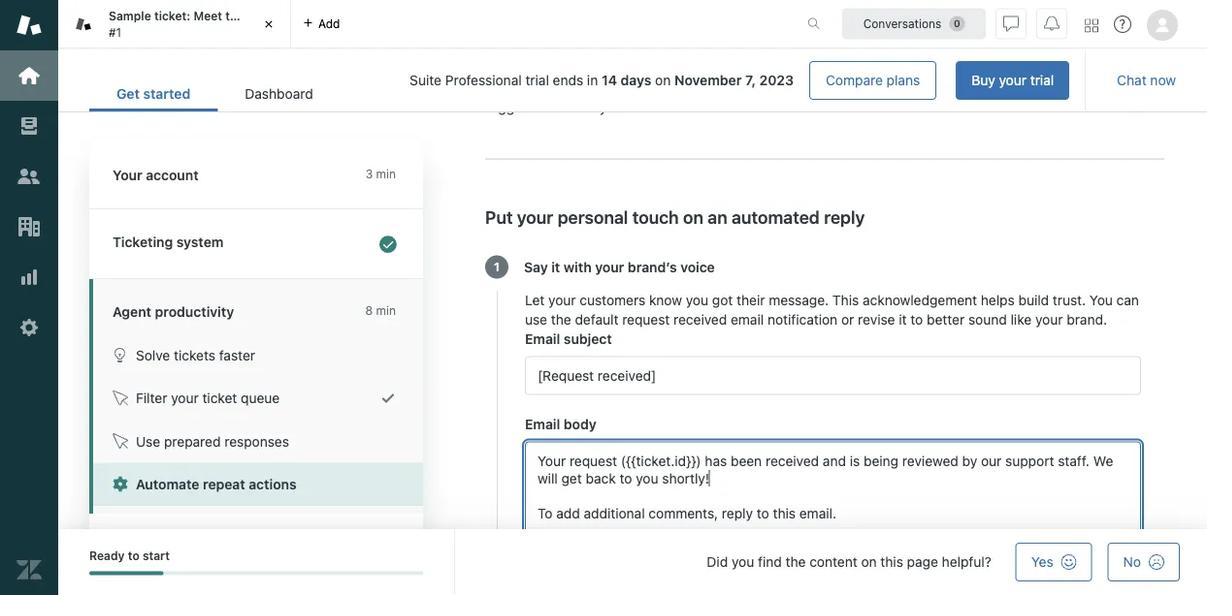 Task type: vqa. For each thing, say whether or not it's contained in the screenshot.
Chat now button
yes



Task type: describe. For each thing, give the bounding box(es) containing it.
min for productivity
[[376, 304, 396, 318]]

get help image
[[1114, 16, 1131, 33]]

0 vertical spatial on
[[655, 72, 671, 88]]

received
[[674, 311, 727, 327]]

customers inside 'let your customers know you got their message. this acknowledgement helps build trust. you can use the default request received email notification or revise it to better sound like your brand.'
[[580, 292, 645, 308]]

compare
[[826, 72, 883, 88]]

get started image
[[16, 63, 42, 88]]

your for let your customers know you got their message. this acknowledgement helps build trust. you can use the default request received email notification or revise it to better sound like your brand.
[[548, 292, 576, 308]]

responses
[[224, 434, 289, 450]]

November 7, 2023 text field
[[674, 72, 794, 88]]

yes button
[[1016, 543, 1092, 582]]

it inside 'let your customers know you got their message. this acknowledgement helps build trust. you can use the default request received email notification or revise it to better sound like your brand.'
[[899, 311, 907, 327]]

organizations image
[[16, 214, 42, 240]]

conversations button
[[842, 8, 986, 39]]

meet
[[194, 9, 222, 23]]

ticket inside triggers help you save time and effort by automating repeat tasks. popular triggers include notifying customers when their ticket is updated or routing requests to a specialized agent group. additionally, triggers can modify tickets.
[[624, 80, 659, 96]]

solve
[[136, 347, 170, 363]]

section containing compare plans
[[356, 61, 1070, 100]]

ticket:
[[154, 9, 190, 23]]

use
[[525, 311, 547, 327]]

automated
[[732, 207, 820, 228]]

close image
[[259, 15, 278, 34]]

tickets
[[174, 347, 215, 363]]

ticketing
[[113, 234, 173, 250]]

ends
[[553, 72, 583, 88]]

help
[[540, 61, 567, 77]]

add
[[318, 17, 340, 31]]

to inside 'let your customers know you got their message. this acknowledgement helps build trust. you can use the default request received email notification or revise it to better sound like your brand.'
[[911, 311, 923, 327]]

the for did you find the content on this page helpful?
[[786, 555, 806, 571]]

additionally,
[[1039, 80, 1115, 96]]

say
[[524, 259, 548, 275]]

agent
[[113, 304, 151, 320]]

touch
[[632, 207, 679, 228]]

this
[[880, 555, 903, 571]]

sample
[[109, 9, 151, 23]]

group.
[[995, 80, 1036, 96]]

1
[[494, 260, 500, 274]]

did
[[707, 555, 728, 571]]

subject
[[564, 331, 612, 347]]

dashboard
[[245, 86, 313, 102]]

email for email body
[[525, 416, 560, 432]]

compare plans
[[826, 72, 920, 88]]

page
[[907, 555, 938, 571]]

reply
[[824, 207, 865, 228]]

ticket inside sample ticket: meet the ticket #1
[[247, 9, 279, 23]]

your
[[113, 167, 142, 183]]

productivity
[[155, 304, 234, 320]]

tab containing sample ticket: meet the ticket
[[58, 0, 291, 49]]

tickets.
[[611, 99, 656, 115]]

use
[[136, 434, 160, 450]]

yes
[[1031, 555, 1053, 571]]

and
[[660, 61, 684, 77]]

by
[[726, 61, 741, 77]]

dashboard tab
[[218, 76, 340, 112]]

prepared
[[164, 434, 221, 450]]

to inside triggers help you save time and effort by automating repeat tasks. popular triggers include notifying customers when their ticket is updated or routing requests to a specialized agent group. additionally, triggers can modify tickets.
[[855, 80, 867, 96]]

automate
[[136, 477, 199, 493]]

2023
[[759, 72, 794, 88]]

started
[[143, 86, 190, 102]]

get started
[[116, 86, 190, 102]]

default
[[575, 311, 619, 327]]

get
[[116, 86, 140, 102]]

plans
[[887, 72, 920, 88]]

account
[[146, 167, 199, 183]]

chat now
[[1117, 72, 1176, 88]]

trust.
[[1053, 292, 1086, 308]]

build
[[1018, 292, 1049, 308]]

buy your trial button
[[956, 61, 1070, 100]]

effort
[[687, 61, 722, 77]]

let your customers know you got their message. this acknowledgement helps build trust. you can use the default request received email notification or revise it to better sound like your brand.
[[525, 292, 1139, 327]]

their inside triggers help you save time and effort by automating repeat tasks. popular triggers include notifying customers when their ticket is updated or routing requests to a specialized agent group. additionally, triggers can modify tickets.
[[592, 80, 620, 96]]

this
[[832, 292, 859, 308]]

buy your trial
[[972, 72, 1054, 88]]

ticket inside "button"
[[202, 391, 237, 407]]

message.
[[769, 292, 829, 308]]

triggers
[[485, 61, 537, 77]]

did you find the content on this page helpful?
[[707, 555, 991, 571]]

with
[[564, 259, 592, 275]]

or inside triggers help you save time and effort by automating repeat tasks. popular triggers include notifying customers when their ticket is updated or routing requests to a specialized agent group. additionally, triggers can modify tickets.
[[732, 80, 745, 96]]

solve tickets faster button
[[93, 334, 423, 377]]

chat now button
[[1102, 61, 1192, 100]]

got
[[712, 292, 733, 308]]

buy
[[972, 72, 995, 88]]

Email body text field
[[525, 442, 1141, 543]]

popular
[[904, 61, 951, 77]]

button displays agent's chat status as invisible. image
[[1003, 16, 1019, 32]]

3
[[366, 167, 373, 181]]

8 min
[[365, 304, 396, 318]]

progress-bar progress bar
[[89, 572, 423, 576]]

progress bar image
[[89, 572, 163, 576]]

tabs tab list
[[58, 0, 787, 49]]

footer containing did you find the content on this page helpful?
[[58, 530, 1207, 596]]

november
[[674, 72, 742, 88]]



Task type: locate. For each thing, give the bounding box(es) containing it.
the inside 'let your customers know you got their message. this acknowledgement helps build trust. you can use the default request received email notification or revise it to better sound like your brand.'
[[551, 311, 571, 327]]

in
[[587, 72, 598, 88]]

it down acknowledgement
[[899, 311, 907, 327]]

ready
[[89, 550, 125, 563]]

the right find
[[786, 555, 806, 571]]

your inside "button"
[[171, 391, 199, 407]]

8
[[365, 304, 373, 318]]

1 vertical spatial min
[[376, 304, 396, 318]]

filter your ticket queue button
[[93, 377, 423, 420]]

0 horizontal spatial ticket
[[202, 391, 237, 407]]

0 horizontal spatial or
[[732, 80, 745, 96]]

automate repeat actions
[[136, 477, 297, 493]]

your right filter
[[171, 391, 199, 407]]

customers
[[485, 80, 551, 96], [580, 292, 645, 308]]

repeat down use prepared responses
[[203, 477, 245, 493]]

trial
[[1030, 72, 1054, 88], [525, 72, 549, 88]]

personal
[[558, 207, 628, 228]]

updated
[[676, 80, 728, 96]]

the right meet
[[225, 9, 244, 23]]

1 email from the top
[[525, 331, 560, 347]]

to up the progress bar image
[[128, 550, 139, 563]]

0 vertical spatial it
[[551, 259, 560, 275]]

2 min from the top
[[376, 304, 396, 318]]

min inside your account heading
[[376, 167, 396, 181]]

1 min from the top
[[376, 167, 396, 181]]

helps
[[981, 292, 1015, 308]]

triggers down professional at the left of the page
[[485, 99, 534, 115]]

triggers up agent
[[955, 61, 1004, 77]]

put your personal touch on an automated reply
[[485, 207, 865, 228]]

brand's
[[628, 259, 677, 275]]

1 horizontal spatial to
[[855, 80, 867, 96]]

0 horizontal spatial it
[[551, 259, 560, 275]]

min right 3
[[376, 167, 396, 181]]

to left a
[[855, 80, 867, 96]]

filter
[[136, 391, 167, 407]]

repeat inside button
[[203, 477, 245, 493]]

your right the put on the top of the page
[[517, 207, 553, 228]]

no button
[[1108, 543, 1180, 582]]

2 vertical spatial you
[[732, 555, 754, 571]]

min right 8
[[376, 304, 396, 318]]

2 email from the top
[[525, 416, 560, 432]]

you
[[1090, 292, 1113, 308]]

admin image
[[16, 315, 42, 341]]

0 vertical spatial ticket
[[247, 9, 279, 23]]

email body
[[525, 416, 597, 432]]

zendesk support image
[[16, 13, 42, 38]]

0 vertical spatial the
[[225, 9, 244, 23]]

your for put your personal touch on an automated reply
[[517, 207, 553, 228]]

0 horizontal spatial triggers
[[485, 99, 534, 115]]

include
[[1007, 61, 1053, 77]]

time
[[629, 61, 657, 77]]

0 horizontal spatial to
[[128, 550, 139, 563]]

conversations
[[863, 17, 942, 31]]

brand.
[[1067, 311, 1107, 327]]

can right you
[[1117, 292, 1139, 308]]

tab
[[58, 0, 291, 49]]

0 horizontal spatial trial
[[525, 72, 549, 88]]

your right with
[[595, 259, 624, 275]]

use prepared responses button
[[93, 420, 423, 463]]

0 horizontal spatial you
[[571, 61, 593, 77]]

the for sample ticket: meet the ticket #1
[[225, 9, 244, 23]]

1 vertical spatial it
[[899, 311, 907, 327]]

0 vertical spatial can
[[538, 99, 560, 115]]

Email body field
[[525, 356, 1141, 395]]

their down "save"
[[592, 80, 620, 96]]

filter your ticket queue
[[136, 391, 280, 407]]

no
[[1123, 555, 1141, 571]]

1 horizontal spatial repeat
[[819, 61, 859, 77]]

0 vertical spatial their
[[592, 80, 620, 96]]

notification
[[768, 311, 838, 327]]

use prepared responses
[[136, 434, 289, 450]]

their
[[592, 80, 620, 96], [737, 292, 765, 308]]

email
[[731, 311, 764, 327]]

min
[[376, 167, 396, 181], [376, 304, 396, 318]]

put
[[485, 207, 513, 228]]

1 vertical spatial the
[[551, 311, 571, 327]]

ticketing system
[[113, 234, 224, 250]]

1 horizontal spatial you
[[686, 292, 708, 308]]

triggers help you save time and effort by automating repeat tasks. popular triggers include notifying customers when their ticket is updated or routing requests to a specialized agent group. additionally, triggers can modify tickets.
[[485, 61, 1115, 115]]

solve tickets faster
[[136, 347, 255, 363]]

reporting image
[[16, 265, 42, 290]]

1 horizontal spatial on
[[683, 207, 703, 228]]

your for buy your trial
[[999, 72, 1027, 88]]

a
[[871, 80, 879, 96]]

routing
[[749, 80, 793, 96]]

request
[[622, 311, 670, 327]]

email
[[525, 331, 560, 347], [525, 416, 560, 432]]

to down acknowledgement
[[911, 311, 923, 327]]

1 horizontal spatial customers
[[580, 292, 645, 308]]

1 vertical spatial customers
[[580, 292, 645, 308]]

customers down triggers
[[485, 80, 551, 96]]

your down build
[[1035, 311, 1063, 327]]

2 horizontal spatial to
[[911, 311, 923, 327]]

can inside triggers help you save time and effort by automating repeat tasks. popular triggers include notifying customers when their ticket is updated or routing requests to a specialized agent group. additionally, triggers can modify tickets.
[[538, 99, 560, 115]]

acknowledgement
[[863, 292, 977, 308]]

0 horizontal spatial customers
[[485, 80, 551, 96]]

0 vertical spatial repeat
[[819, 61, 859, 77]]

zendesk products image
[[1085, 19, 1098, 33]]

1 vertical spatial to
[[911, 311, 923, 327]]

ticketing system button
[[89, 210, 419, 278]]

your right buy
[[999, 72, 1027, 88]]

main element
[[0, 0, 58, 596]]

email down "use"
[[525, 331, 560, 347]]

trial inside button
[[1030, 72, 1054, 88]]

you inside 'let your customers know you got their message. this acknowledgement helps build trust. you can use the default request received email notification or revise it to better sound like your brand.'
[[686, 292, 708, 308]]

zendesk image
[[16, 558, 42, 583]]

footer
[[58, 530, 1207, 596]]

your for filter your ticket queue
[[171, 391, 199, 407]]

2 vertical spatial on
[[861, 555, 877, 571]]

to
[[855, 80, 867, 96], [911, 311, 923, 327], [128, 550, 139, 563]]

0 vertical spatial triggers
[[955, 61, 1004, 77]]

1 horizontal spatial it
[[899, 311, 907, 327]]

1 vertical spatial you
[[686, 292, 708, 308]]

put your personal touch on an automated reply region
[[485, 60, 1164, 596]]

1 vertical spatial repeat
[[203, 477, 245, 493]]

#1
[[109, 25, 121, 39]]

2 vertical spatial ticket
[[202, 391, 237, 407]]

professional
[[445, 72, 522, 88]]

actions
[[249, 477, 297, 493]]

0 horizontal spatial on
[[655, 72, 671, 88]]

on left an
[[683, 207, 703, 228]]

0 vertical spatial or
[[732, 80, 745, 96]]

better
[[927, 311, 965, 327]]

your inside button
[[999, 72, 1027, 88]]

customers image
[[16, 164, 42, 189]]

the up email subject
[[551, 311, 571, 327]]

add button
[[291, 0, 352, 48]]

or left "7,"
[[732, 80, 745, 96]]

helpful?
[[942, 555, 991, 571]]

email subject
[[525, 331, 612, 347]]

repeat
[[819, 61, 859, 77], [203, 477, 245, 493]]

can inside 'let your customers know you got their message. this acknowledgement helps build trust. you can use the default request received email notification or revise it to better sound like your brand.'
[[1117, 292, 1139, 308]]

0 horizontal spatial can
[[538, 99, 560, 115]]

know
[[649, 292, 682, 308]]

email left body in the left bottom of the page
[[525, 416, 560, 432]]

0 vertical spatial email
[[525, 331, 560, 347]]

1 vertical spatial can
[[1117, 292, 1139, 308]]

0 horizontal spatial repeat
[[203, 477, 245, 493]]

2 horizontal spatial you
[[732, 555, 754, 571]]

now
[[1150, 72, 1176, 88]]

1 horizontal spatial can
[[1117, 292, 1139, 308]]

their up email
[[737, 292, 765, 308]]

0 horizontal spatial the
[[225, 9, 244, 23]]

2 horizontal spatial the
[[786, 555, 806, 571]]

customers inside triggers help you save time and effort by automating repeat tasks. popular triggers include notifying customers when their ticket is updated or routing requests to a specialized agent group. additionally, triggers can modify tickets.
[[485, 80, 551, 96]]

ticket
[[247, 9, 279, 23], [624, 80, 659, 96], [202, 391, 237, 407]]

agent
[[956, 80, 992, 96]]

2 horizontal spatial on
[[861, 555, 877, 571]]

on inside region
[[683, 207, 703, 228]]

notifications image
[[1044, 16, 1060, 32]]

find
[[758, 555, 782, 571]]

their inside 'let your customers know you got their message. this acknowledgement helps build trust. you can use the default request received email notification or revise it to better sound like your brand.'
[[737, 292, 765, 308]]

notifying
[[1056, 61, 1111, 77]]

0 vertical spatial to
[[855, 80, 867, 96]]

on left this
[[861, 555, 877, 571]]

it right say
[[551, 259, 560, 275]]

tab list
[[89, 76, 340, 112]]

trial for your
[[1030, 72, 1054, 88]]

ticket right meet
[[247, 9, 279, 23]]

an
[[708, 207, 727, 228]]

0 vertical spatial customers
[[485, 80, 551, 96]]

trial for professional
[[525, 72, 549, 88]]

your account
[[113, 167, 199, 183]]

0 horizontal spatial their
[[592, 80, 620, 96]]

chat
[[1117, 72, 1147, 88]]

requests
[[797, 80, 851, 96]]

1 trial from the left
[[1030, 72, 1054, 88]]

0 vertical spatial you
[[571, 61, 593, 77]]

1 horizontal spatial ticket
[[247, 9, 279, 23]]

1 vertical spatial email
[[525, 416, 560, 432]]

you
[[571, 61, 593, 77], [686, 292, 708, 308], [732, 555, 754, 571]]

you inside triggers help you save time and effort by automating repeat tasks. popular triggers include notifying customers when their ticket is updated or routing requests to a specialized agent group. additionally, triggers can modify tickets.
[[571, 61, 593, 77]]

your account heading
[[89, 143, 423, 210]]

2 horizontal spatial ticket
[[624, 80, 659, 96]]

you up "received"
[[686, 292, 708, 308]]

1 horizontal spatial triggers
[[955, 61, 1004, 77]]

email for email subject
[[525, 331, 560, 347]]

1 horizontal spatial trial
[[1030, 72, 1054, 88]]

body
[[564, 416, 597, 432]]

2 trial from the left
[[525, 72, 549, 88]]

1 horizontal spatial the
[[551, 311, 571, 327]]

1 horizontal spatial their
[[737, 292, 765, 308]]

tab list containing get started
[[89, 76, 340, 112]]

say it with your brand's voice
[[524, 259, 715, 275]]

when
[[555, 80, 588, 96]]

min for account
[[376, 167, 396, 181]]

can down when
[[538, 99, 560, 115]]

3 min
[[366, 167, 396, 181]]

customers up default
[[580, 292, 645, 308]]

repeat inside triggers help you save time and effort by automating repeat tasks. popular triggers include notifying customers when their ticket is updated or routing requests to a specialized agent group. additionally, triggers can modify tickets.
[[819, 61, 859, 77]]

repeat up requests
[[819, 61, 859, 77]]

views image
[[16, 114, 42, 139]]

content
[[809, 555, 857, 571]]

1 vertical spatial triggers
[[485, 99, 534, 115]]

you up when
[[571, 61, 593, 77]]

sound
[[968, 311, 1007, 327]]

start
[[143, 550, 170, 563]]

specialized
[[882, 80, 952, 96]]

2 vertical spatial to
[[128, 550, 139, 563]]

or inside 'let your customers know you got their message. this acknowledgement helps build trust. you can use the default request received email notification or revise it to better sound like your brand.'
[[841, 311, 854, 327]]

ticket left queue in the left of the page
[[202, 391, 237, 407]]

queue
[[241, 391, 280, 407]]

section
[[356, 61, 1070, 100]]

automate repeat actions button
[[93, 463, 423, 507]]

your right let
[[548, 292, 576, 308]]

is
[[663, 80, 673, 96]]

automating
[[745, 61, 815, 77]]

1 vertical spatial or
[[841, 311, 854, 327]]

or down this
[[841, 311, 854, 327]]

1 vertical spatial their
[[737, 292, 765, 308]]

ticket down time
[[624, 80, 659, 96]]

1 vertical spatial on
[[683, 207, 703, 228]]

you right did
[[732, 555, 754, 571]]

0 vertical spatial min
[[376, 167, 396, 181]]

1 horizontal spatial or
[[841, 311, 854, 327]]

on right days
[[655, 72, 671, 88]]

2 vertical spatial the
[[786, 555, 806, 571]]

let
[[525, 292, 545, 308]]

the inside sample ticket: meet the ticket #1
[[225, 9, 244, 23]]

1 vertical spatial ticket
[[624, 80, 659, 96]]



